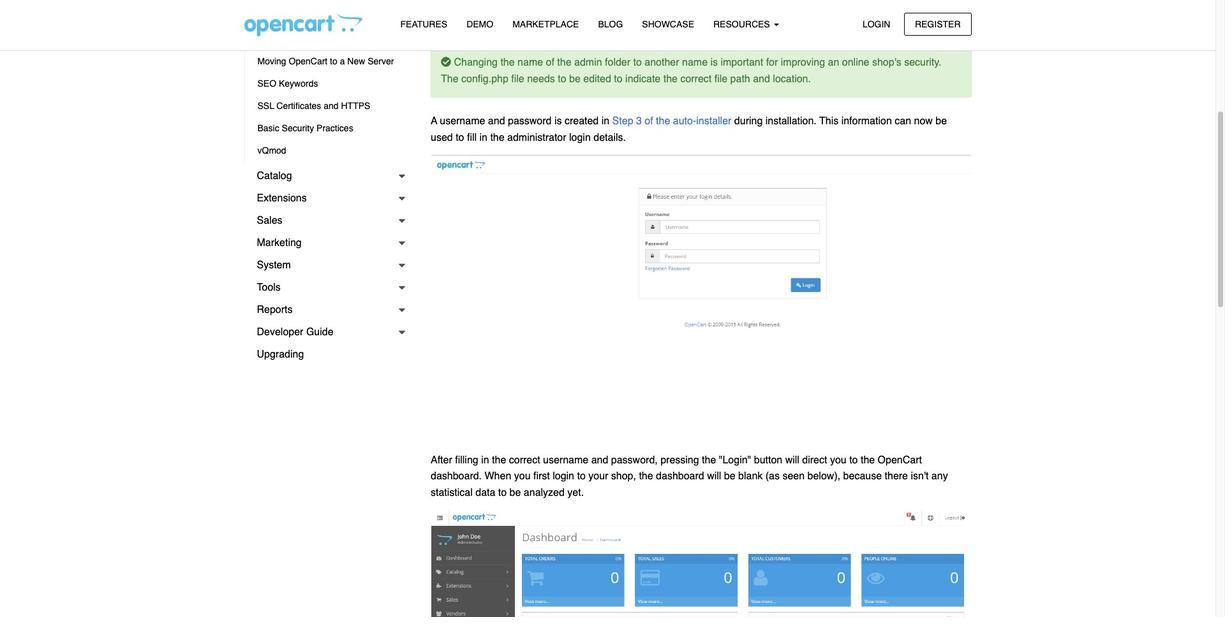 Task type: locate. For each thing, give the bounding box(es) containing it.
new
[[937, 0, 956, 1], [785, 6, 804, 18]]

a left multi-
[[294, 34, 299, 44]]

0 vertical spatial new
[[937, 0, 956, 1]]

correct up auto-
[[681, 73, 712, 85]]

1 vertical spatial username
[[543, 455, 589, 467]]

ssl
[[258, 101, 274, 111]]

2 vertical spatial in
[[481, 455, 489, 467]]

folder up edited
[[605, 57, 631, 68]]

0 vertical spatial opencart
[[289, 56, 328, 66]]

correct inside after filling in the correct username and password, pressing the "login" button will direct you to the opencart dashboard. when you first login to your shop, the dashboard will be blank (as seen below), because there isn't any statistical data to be analyzed yet.
[[509, 455, 540, 467]]

a
[[431, 116, 437, 127]]

1 horizontal spatial file
[[715, 73, 728, 85]]

opencart down multi-
[[289, 56, 328, 66]]

administrator
[[507, 132, 567, 144]]

server
[[368, 56, 394, 66]]

admin1,
[[729, 6, 765, 18]]

0 horizontal spatial a
[[294, 34, 299, 44]]

1 horizontal spatial during
[[735, 116, 763, 127]]

analyzed
[[524, 488, 565, 499]]

for
[[766, 57, 778, 68]]

and inside 'changing the name of the admin folder to another name is important for improving an online shop's security. the config.php file needs to be edited to indicate the correct file path and location.'
[[753, 73, 770, 85]]

1 vertical spatial will
[[707, 471, 722, 483]]

0 vertical spatial you
[[607, 0, 624, 1]]

0 horizontal spatial you
[[514, 471, 531, 483]]

the up because
[[861, 455, 875, 467]]

be inside 'changing the name of the admin folder to another name is important for improving an online shop's security. the config.php file needs to be edited to indicate the correct file path and location.'
[[569, 73, 581, 85]]

admin interface dashboard image
[[431, 510, 972, 618]]

panel up an
[[826, 0, 851, 1]]

step
[[613, 116, 634, 127]]

the up example,
[[496, 0, 510, 1]]

a left new
[[340, 56, 345, 66]]

in up details.
[[602, 116, 610, 127]]

folder
[[513, 0, 539, 1], [637, 6, 662, 18], [605, 57, 631, 68]]

changed down installation,
[[676, 6, 715, 18]]

to down store
[[330, 56, 338, 66]]

shop's
[[873, 57, 902, 68]]

you right by
[[607, 0, 624, 1]]

1 vertical spatial folder
[[637, 6, 662, 18]]

is
[[542, 0, 549, 1], [854, 0, 861, 1], [665, 6, 673, 18], [932, 6, 939, 18], [711, 57, 718, 68], [555, 116, 562, 127]]

is inside 'changing the name of the admin folder to another name is important for improving an online shop's security. the config.php file needs to be edited to indicate the correct file path and location.'
[[711, 57, 718, 68]]

the right 'if'
[[532, 6, 547, 18]]

1 horizontal spatial opencart
[[878, 455, 922, 467]]

catalog
[[257, 170, 292, 182]]

moving
[[258, 56, 286, 66]]

yet.
[[568, 488, 584, 499]]

1 vertical spatial a
[[340, 56, 345, 66]]

0 vertical spatial folder
[[513, 0, 539, 1]]

changed left by
[[552, 0, 591, 1]]

you up below),
[[830, 455, 847, 467]]

and down seo keywords link
[[324, 101, 339, 111]]

shop,
[[611, 471, 636, 483]]

1 horizontal spatial folder
[[605, 57, 631, 68]]

file left path
[[715, 73, 728, 85]]

to right edited
[[614, 73, 623, 85]]

demo
[[467, 19, 494, 29]]

dashboard
[[656, 471, 705, 483]]

installer
[[697, 116, 732, 127]]

seen
[[783, 471, 805, 483]]

0 vertical spatial will
[[786, 455, 800, 467]]

the down marketplace link
[[557, 57, 572, 68]]

admin up edited
[[574, 57, 602, 68]]

and
[[753, 73, 770, 85], [324, 101, 339, 111], [488, 116, 505, 127], [591, 455, 609, 467]]

1 vertical spatial during
[[735, 116, 763, 127]]

username inside after filling in the correct username and password, pressing the "login" button will direct you to the opencart dashboard. when you first login to your shop, the dashboard will be blank (as seen below), because there isn't any statistical data to be analyzed yet.
[[543, 455, 589, 467]]

0 horizontal spatial opencart
[[289, 56, 328, 66]]

2 horizontal spatial changed
[[864, 0, 903, 1]]

file left needs
[[511, 73, 525, 85]]

0 vertical spatial during
[[627, 0, 655, 1]]

upgrading link
[[244, 344, 412, 366]]

the left "login"
[[702, 455, 716, 467]]

isn't
[[911, 471, 929, 483]]

username up first
[[543, 455, 589, 467]]

be right now
[[936, 116, 947, 127]]

1 horizontal spatial username
[[543, 455, 589, 467]]

0 vertical spatial a
[[294, 34, 299, 44]]

folder up 'if'
[[513, 0, 539, 1]]

system link
[[244, 255, 412, 277]]

in inside after filling in the correct username and password, pressing the "login" button will direct you to the opencart dashboard. when you first login to your shop, the dashboard will be blank (as seen below), because there isn't any statistical data to be analyzed yet.
[[481, 455, 489, 467]]

and up your
[[591, 455, 609, 467]]

the up the config.php
[[501, 57, 515, 68]]

1 vertical spatial in
[[480, 132, 488, 144]]

basic security practices
[[258, 123, 353, 133]]

statistical
[[431, 488, 473, 499]]

0 vertical spatial location
[[729, 0, 764, 1]]

password,
[[611, 455, 658, 467]]

the down the password,
[[639, 471, 653, 483]]

after
[[431, 455, 452, 467]]

username
[[440, 116, 485, 127], [543, 455, 589, 467]]

of left blog link
[[578, 6, 586, 18]]

username up fill
[[440, 116, 485, 127]]

name right another
[[682, 57, 708, 68]]

creating a multi-store link
[[245, 28, 412, 50]]

of right 3
[[645, 116, 653, 127]]

1 horizontal spatial location
[[807, 6, 842, 18]]

0 horizontal spatial panel
[[826, 0, 851, 1]]

path
[[731, 73, 751, 85]]

in
[[602, 116, 610, 127], [480, 132, 488, 144], [481, 455, 489, 467]]

the right fill
[[490, 132, 505, 144]]

you left first
[[514, 471, 531, 483]]

installation.
[[766, 116, 817, 127]]

0 vertical spatial correct
[[681, 73, 712, 85]]

correct up first
[[509, 455, 540, 467]]

during right installer
[[735, 116, 763, 127]]

login up yet.
[[553, 471, 574, 483]]

panel down that
[[904, 6, 929, 18]]

that
[[917, 0, 934, 1]]

after filling in the correct username and password, pressing the "login" button will direct you to the opencart dashboard. when you first login to your shop, the dashboard will be blank (as seen below), because there isn't any statistical data to be analyzed yet.
[[431, 455, 948, 499]]

the down by
[[589, 6, 603, 18]]

to left your
[[577, 471, 586, 483]]

changed
[[552, 0, 591, 1], [864, 0, 903, 1], [676, 6, 715, 18]]

because
[[844, 471, 882, 483]]

0 vertical spatial login
[[569, 132, 591, 144]]

and down for
[[753, 73, 770, 85]]

will
[[786, 455, 800, 467], [707, 471, 722, 483]]

vqmod
[[258, 146, 286, 156]]

sales
[[257, 215, 282, 227]]

features
[[401, 19, 448, 29]]

of up needs
[[546, 57, 555, 68]]

catalog link
[[244, 165, 412, 188]]

opencart up there
[[878, 455, 922, 467]]

of up resources link
[[767, 0, 775, 1]]

new up at
[[937, 0, 956, 1]]

1 horizontal spatial new
[[937, 0, 956, 1]]

resources
[[714, 19, 773, 29]]

1 vertical spatial panel
[[904, 6, 929, 18]]

will up seen
[[786, 455, 800, 467]]

in right fill
[[480, 132, 488, 144]]

is left created
[[555, 116, 562, 127]]

to right needs
[[558, 73, 567, 85]]

1 file from the left
[[511, 73, 525, 85]]

3
[[636, 116, 642, 127]]

1 vertical spatial new
[[785, 6, 804, 18]]

in right filling
[[481, 455, 489, 467]]

of
[[485, 0, 493, 1], [767, 0, 775, 1], [578, 6, 586, 18], [845, 6, 853, 18], [546, 57, 555, 68], [645, 116, 653, 127]]

(as
[[766, 471, 780, 483]]

2 horizontal spatial you
[[830, 455, 847, 467]]

a inside moving opencart to a new server "link"
[[340, 56, 345, 66]]

2 vertical spatial you
[[514, 471, 531, 483]]

0 vertical spatial panel
[[826, 0, 851, 1]]

file
[[511, 73, 525, 85], [715, 73, 728, 85]]

0 horizontal spatial correct
[[509, 455, 540, 467]]

multiple
[[288, 11, 319, 22]]

you inside if the name of the folder is changed by you during installation, the location of the admin panel is changed to that new name. for example, if the name of the admin folder is changed to admin1, the new location of the admin panel is at "www.chocolatchip.com/admin1".
[[607, 0, 624, 1]]

0 horizontal spatial will
[[707, 471, 722, 483]]

to left fill
[[456, 132, 464, 144]]

1 vertical spatial login
[[553, 471, 574, 483]]

keywords
[[279, 79, 318, 89]]

multi-
[[301, 34, 323, 44]]

folder up "showcase"
[[637, 6, 662, 18]]

basic
[[258, 123, 279, 133]]

location up an
[[807, 6, 842, 18]]

be left edited
[[569, 73, 581, 85]]

tools link
[[244, 277, 412, 299]]

now
[[914, 116, 933, 127]]

of up example,
[[485, 0, 493, 1]]

login inside during installation. this information can now be used to fill in the administrator login details.
[[569, 132, 591, 144]]

location up admin1,
[[729, 0, 764, 1]]

be inside during installation. this information can now be used to fill in the administrator login details.
[[936, 116, 947, 127]]

you
[[607, 0, 624, 1], [830, 455, 847, 467], [514, 471, 531, 483]]

during inside during installation. this information can now be used to fill in the administrator login details.
[[735, 116, 763, 127]]

by
[[594, 0, 605, 1]]

check circle image
[[441, 57, 451, 67]]

login
[[569, 132, 591, 144], [553, 471, 574, 483]]

needs
[[527, 73, 555, 85]]

2 vertical spatial folder
[[605, 57, 631, 68]]

auto-
[[673, 116, 697, 127]]

1 vertical spatial opencart
[[878, 455, 922, 467]]

1 horizontal spatial panel
[[904, 6, 929, 18]]

certificates
[[277, 101, 321, 111]]

0 vertical spatial username
[[440, 116, 485, 127]]

0 horizontal spatial during
[[627, 0, 655, 1]]

panel
[[826, 0, 851, 1], [904, 6, 929, 18]]

new right admin1,
[[785, 6, 804, 18]]

of up online
[[845, 6, 853, 18]]

0 horizontal spatial file
[[511, 73, 525, 85]]

marketing
[[257, 237, 302, 249]]

security.
[[905, 57, 942, 68]]

1 horizontal spatial correct
[[681, 73, 712, 85]]

marketplace link
[[503, 13, 589, 36]]

the up when
[[492, 455, 506, 467]]

1 vertical spatial correct
[[509, 455, 540, 467]]

to up because
[[850, 455, 858, 467]]

1 horizontal spatial you
[[607, 0, 624, 1]]

marketplace
[[513, 19, 579, 29]]

a username and password is created in step 3 of the auto-installer
[[431, 116, 732, 127]]

correct inside 'changing the name of the admin folder to another name is important for improving an online shop's security. the config.php file needs to be edited to indicate the correct file path and location.'
[[681, 73, 712, 85]]

0 horizontal spatial changed
[[552, 0, 591, 1]]

changed up login
[[864, 0, 903, 1]]

during up "showcase"
[[627, 0, 655, 1]]

improving
[[781, 57, 825, 68]]

will down "login"
[[707, 471, 722, 483]]

is left important
[[711, 57, 718, 68]]

and left password
[[488, 116, 505, 127]]

0 horizontal spatial folder
[[513, 0, 539, 1]]

creating
[[258, 34, 291, 44]]

login down 'a username and password is created in step 3 of the auto-installer' at the top
[[569, 132, 591, 144]]

during installation. this information can now be used to fill in the administrator login details.
[[431, 116, 947, 144]]

new
[[347, 56, 365, 66]]

location
[[729, 0, 764, 1], [807, 6, 842, 18]]

1 horizontal spatial a
[[340, 56, 345, 66]]

admin
[[795, 0, 823, 1], [606, 6, 634, 18], [873, 6, 901, 18], [574, 57, 602, 68]]

name
[[456, 0, 482, 1], [549, 6, 575, 18], [518, 57, 543, 68], [682, 57, 708, 68]]



Task type: describe. For each thing, give the bounding box(es) containing it.
name up needs
[[518, 57, 543, 68]]

created
[[565, 116, 599, 127]]

2 file from the left
[[715, 73, 728, 85]]

system
[[257, 260, 291, 271]]

the up resources
[[712, 0, 726, 1]]

0 horizontal spatial location
[[729, 0, 764, 1]]

opencart - open source shopping cart solution image
[[244, 13, 362, 36]]

login
[[863, 19, 891, 29]]

seo keywords
[[258, 79, 318, 89]]

information
[[842, 116, 892, 127]]

seo
[[258, 79, 276, 89]]

to up resources
[[718, 6, 726, 18]]

be down when
[[510, 488, 521, 499]]

the right admin1,
[[768, 6, 782, 18]]

vqmod link
[[245, 140, 412, 162]]

when
[[485, 471, 511, 483]]

an
[[828, 57, 840, 68]]

if
[[431, 0, 437, 1]]

extensions link
[[244, 188, 412, 210]]

extensions
[[257, 193, 307, 204]]

if the name of the folder is changed by you during installation, the location of the admin panel is changed to that new name. for example, if the name of the admin folder is changed to admin1, the new location of the admin panel is at "www.chocolatchip.com/admin1".
[[431, 0, 956, 34]]

name up for
[[456, 0, 482, 1]]

1 horizontal spatial will
[[786, 455, 800, 467]]

to left that
[[906, 0, 915, 1]]

admin up login
[[873, 6, 901, 18]]

admin up improving
[[795, 0, 823, 1]]

location.
[[773, 73, 811, 85]]

tools
[[257, 282, 281, 294]]

details.
[[594, 132, 626, 144]]

basic security practices link
[[245, 117, 412, 140]]

the inside during installation. this information can now be used to fill in the administrator login details.
[[490, 132, 505, 144]]

developer guide
[[257, 327, 334, 338]]

below),
[[808, 471, 841, 483]]

this
[[820, 116, 839, 127]]

moving opencart to a new server
[[258, 56, 394, 66]]

login inside after filling in the correct username and password, pressing the "login" button will direct you to the opencart dashboard. when you first login to your shop, the dashboard will be blank (as seen below), because there isn't any statistical data to be analyzed yet.
[[553, 471, 574, 483]]

is up marketplace
[[542, 0, 549, 1]]

and inside after filling in the correct username and password, pressing the "login" button will direct you to the opencart dashboard. when you first login to your shop, the dashboard will be blank (as seen below), because there isn't any statistical data to be analyzed yet.
[[591, 455, 609, 467]]

is up login link
[[854, 0, 861, 1]]

to inside during installation. this information can now be used to fill in the administrator login details.
[[456, 132, 464, 144]]

dashboard.
[[431, 471, 482, 483]]

button
[[754, 455, 783, 467]]

during inside if the name of the folder is changed by you during installation, the location of the admin panel is changed to that new name. for example, if the name of the admin folder is changed to admin1, the new location of the admin panel is at "www.chocolatchip.com/admin1".
[[627, 0, 655, 1]]

opencart inside "link"
[[289, 56, 328, 66]]

used
[[431, 132, 453, 144]]

login link
[[852, 12, 902, 36]]

in inside during installation. this information can now be used to fill in the administrator login details.
[[480, 132, 488, 144]]

the
[[441, 73, 459, 85]]

blank
[[739, 471, 763, 483]]

1 vertical spatial you
[[830, 455, 847, 467]]

the down another
[[664, 73, 678, 85]]

if
[[525, 6, 530, 18]]

changing
[[454, 57, 498, 68]]

marketing link
[[244, 232, 412, 255]]

first
[[534, 471, 550, 483]]

seo keywords link
[[245, 73, 412, 95]]

register
[[915, 19, 961, 29]]

be down "login"
[[724, 471, 736, 483]]

indicate
[[626, 73, 661, 85]]

at
[[942, 6, 950, 18]]

0 vertical spatial in
[[602, 116, 610, 127]]

sales link
[[244, 210, 412, 232]]

to down when
[[498, 488, 507, 499]]

there
[[885, 471, 908, 483]]

any
[[932, 471, 948, 483]]

upgrading
[[257, 349, 304, 361]]

admin interface login image
[[431, 154, 972, 445]]

of inside 'changing the name of the admin folder to another name is important for improving an online shop's security. the config.php file needs to be edited to indicate the correct file path and location.'
[[546, 57, 555, 68]]

features link
[[391, 13, 457, 36]]

guide
[[306, 327, 334, 338]]

blog
[[598, 19, 623, 29]]

a inside creating a multi-store link
[[294, 34, 299, 44]]

the left auto-
[[656, 116, 670, 127]]

languages
[[321, 11, 365, 22]]

name up marketplace
[[549, 6, 575, 18]]

admin inside 'changing the name of the admin folder to another name is important for improving an online shop's security. the config.php file needs to be edited to indicate the correct file path and location.'
[[574, 57, 602, 68]]

adding
[[258, 11, 285, 22]]

the up resources link
[[778, 0, 793, 1]]

ssl certificates and https link
[[245, 95, 412, 117]]

config.php
[[462, 73, 509, 85]]

admin up "blog"
[[606, 6, 634, 18]]

your
[[589, 471, 609, 483]]

changing the name of the admin folder to another name is important for improving an online shop's security. the config.php file needs to be edited to indicate the correct file path and location.
[[441, 57, 942, 85]]

https
[[341, 101, 370, 111]]

"www.chocolatchip.com/admin1".
[[431, 22, 581, 34]]

0 horizontal spatial new
[[785, 6, 804, 18]]

store
[[323, 34, 344, 44]]

2 horizontal spatial folder
[[637, 6, 662, 18]]

folder inside 'changing the name of the admin folder to another name is important for improving an online shop's security. the config.php file needs to be edited to indicate the correct file path and location.'
[[605, 57, 631, 68]]

showcase link
[[633, 13, 704, 36]]

data
[[476, 488, 496, 499]]

developer
[[257, 327, 303, 338]]

changing the name of the admin folder to another name is important for improving an online shop's security. the config.php file needs to be edited to indicate the correct file path and location. alert
[[431, 45, 972, 98]]

ssl certificates and https
[[258, 101, 370, 111]]

1 vertical spatial location
[[807, 6, 842, 18]]

edited
[[584, 73, 611, 85]]

direct
[[803, 455, 828, 467]]

0 horizontal spatial username
[[440, 116, 485, 127]]

installation,
[[658, 0, 709, 1]]

the up login
[[856, 6, 870, 18]]

"login"
[[719, 455, 751, 467]]

practices
[[317, 123, 353, 133]]

can
[[895, 116, 912, 127]]

opencart inside after filling in the correct username and password, pressing the "login" button will direct you to the opencart dashboard. when you first login to your shop, the dashboard will be blank (as seen below), because there isn't any statistical data to be analyzed yet.
[[878, 455, 922, 467]]

to up "indicate"
[[634, 57, 642, 68]]

name.
[[431, 6, 459, 18]]

the up name.
[[439, 0, 454, 1]]

to inside "link"
[[330, 56, 338, 66]]

online
[[842, 57, 870, 68]]

1 horizontal spatial changed
[[676, 6, 715, 18]]

is left at
[[932, 6, 939, 18]]

is up "showcase"
[[665, 6, 673, 18]]

important
[[721, 57, 764, 68]]

step 3 of the auto-installer link
[[613, 116, 732, 127]]

reports link
[[244, 299, 412, 322]]

resources link
[[704, 13, 789, 36]]



Task type: vqa. For each thing, say whether or not it's contained in the screenshot.
PRESSING
yes



